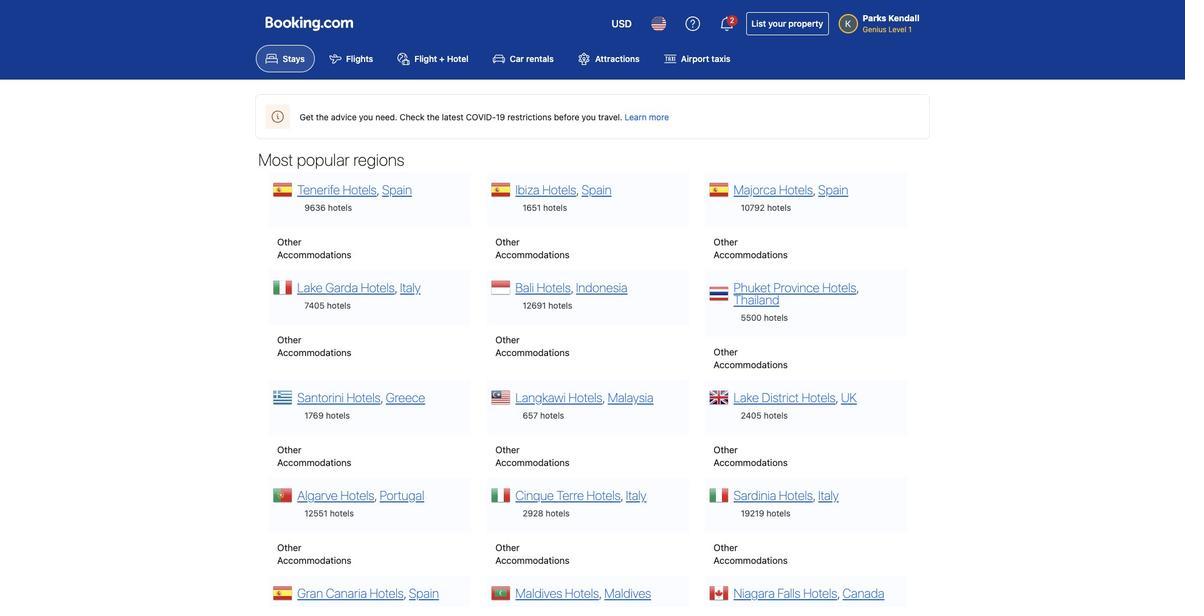 Task type: locate. For each thing, give the bounding box(es) containing it.
other for algarve hotels
[[277, 542, 301, 553]]

the left latest
[[427, 112, 440, 122]]

hotels inside lake district hotels , uk 2405 hotels
[[802, 390, 836, 405]]

hotels inside tenerife hotels , spain 9636 hotels
[[343, 182, 377, 197]]

other for majorca hotels
[[714, 237, 738, 248]]

hotels up 12691 at the left of page
[[537, 280, 571, 295]]

hotels inside lake district hotels , uk 2405 hotels
[[764, 410, 788, 421]]

7405
[[304, 300, 325, 311]]

accommodations for tenerife hotels
[[277, 249, 351, 260]]

lake up 2405
[[734, 390, 759, 405]]

lake inside lake garda hotels , italy 7405 hotels
[[297, 280, 323, 295]]

, inside lake garda hotels , italy 7405 hotels
[[395, 280, 397, 295]]

other accommodations down '9636'
[[277, 237, 351, 260]]

0 horizontal spatial italy link
[[400, 280, 421, 295]]

spain inside tenerife hotels , spain 9636 hotels
[[382, 182, 412, 197]]

hotels right the 5500
[[764, 313, 788, 323]]

accommodations up maldives hotels link
[[495, 555, 570, 566]]

booking.com online hotel reservations image
[[266, 16, 353, 31]]

other for lake district hotels
[[714, 444, 738, 455]]

other accommodations up bali
[[495, 237, 570, 260]]

canada
[[843, 586, 885, 600]]

garda
[[325, 280, 358, 295]]

1 horizontal spatial you
[[582, 112, 596, 122]]

sardinia
[[734, 488, 776, 502]]

,
[[377, 182, 379, 197], [576, 182, 579, 197], [813, 182, 816, 197], [395, 280, 397, 295], [571, 280, 573, 295], [856, 280, 859, 295], [381, 390, 383, 405], [602, 390, 605, 405], [836, 390, 838, 405], [374, 488, 377, 502], [621, 488, 623, 502], [813, 488, 816, 502], [404, 586, 406, 600], [599, 586, 602, 600], [837, 586, 840, 600]]

hotels right province
[[822, 280, 856, 295]]

italy inside 'cinque terre hotels , italy 2928 hotels'
[[626, 488, 646, 502]]

hotels down algarve hotels link
[[330, 508, 354, 519]]

1 vertical spatial lake
[[734, 390, 759, 405]]

before
[[554, 112, 579, 122]]

list
[[752, 18, 766, 29]]

other accommodations down 2928
[[495, 542, 570, 566]]

spain link for majorca hotels
[[818, 182, 848, 197]]

spain inside ibiza hotels , spain 1651 hotels
[[582, 182, 612, 197]]

0 horizontal spatial the
[[316, 112, 329, 122]]

2 maldives from the left
[[604, 586, 651, 600]]

other accommodations up sardinia
[[714, 444, 788, 468]]

majorca hotels , spain 10792 hotels
[[734, 182, 848, 213]]

accommodations up bali
[[495, 249, 570, 260]]

hotels down majorca hotels link at right
[[767, 203, 791, 213]]

accommodations up sardinia
[[714, 457, 788, 468]]

parks kendall genius level 1
[[863, 13, 920, 34]]

hotels
[[328, 203, 352, 213], [543, 203, 567, 213], [767, 203, 791, 213], [327, 300, 351, 311], [548, 300, 572, 311], [764, 313, 788, 323], [326, 410, 350, 421], [540, 410, 564, 421], [764, 410, 788, 421], [330, 508, 354, 519], [546, 508, 570, 519], [767, 508, 791, 519]]

2 you from the left
[[582, 112, 596, 122]]

1 horizontal spatial lake
[[734, 390, 759, 405]]

2 horizontal spatial italy link
[[818, 488, 839, 502]]

hotels right ibiza
[[542, 182, 576, 197]]

hotels down regions
[[343, 182, 377, 197]]

most popular regions main content
[[255, 150, 930, 607]]

other accommodations down the 5500
[[714, 347, 788, 370]]

2928
[[523, 508, 543, 519]]

19
[[496, 112, 505, 122]]

other accommodations
[[277, 237, 351, 260], [495, 237, 570, 260], [714, 237, 788, 260], [277, 334, 351, 358], [495, 334, 570, 358], [714, 347, 788, 370], [277, 444, 351, 468], [495, 444, 570, 468], [714, 444, 788, 468], [277, 542, 351, 566], [495, 542, 570, 566], [714, 542, 788, 566]]

other for ibiza hotels
[[495, 237, 520, 248]]

car rentals
[[510, 54, 554, 64]]

0 horizontal spatial maldives
[[515, 586, 562, 600]]

more
[[649, 112, 669, 122]]

hotels right falls
[[803, 586, 837, 600]]

other accommodations up gran
[[277, 542, 351, 566]]

0 horizontal spatial lake
[[297, 280, 323, 295]]

hotels inside santorini hotels , greece 1769 hotels
[[347, 390, 381, 405]]

+
[[439, 54, 445, 64]]

1 horizontal spatial italy link
[[626, 488, 646, 502]]

other accommodations for phuket province hotels
[[714, 347, 788, 370]]

hotels down cinque terre hotels link
[[546, 508, 570, 519]]

other accommodations for lake garda hotels
[[277, 334, 351, 358]]

accommodations for sardinia hotels
[[714, 555, 788, 566]]

other accommodations up phuket
[[714, 237, 788, 260]]

gran canaria hotels link
[[297, 586, 404, 600]]

accommodations up the cinque
[[495, 457, 570, 468]]

accommodations up "langkawi"
[[495, 347, 570, 358]]

hotels inside algarve hotels , portugal 12551 hotels
[[340, 488, 374, 502]]

hotels right sardinia
[[779, 488, 813, 502]]

accommodations up phuket
[[714, 249, 788, 260]]

other accommodations up algarve
[[277, 444, 351, 468]]

hotels
[[343, 182, 377, 197], [542, 182, 576, 197], [779, 182, 813, 197], [361, 280, 395, 295], [537, 280, 571, 295], [822, 280, 856, 295], [347, 390, 381, 405], [569, 390, 602, 405], [802, 390, 836, 405], [340, 488, 374, 502], [587, 488, 621, 502], [779, 488, 813, 502], [370, 586, 404, 600], [565, 586, 599, 600], [803, 586, 837, 600]]

accommodations up santorini in the left bottom of the page
[[277, 347, 351, 358]]

hotels down sardinia hotels link at bottom
[[767, 508, 791, 519]]

tenerife hotels , spain 9636 hotels
[[297, 182, 412, 213]]

lake inside lake district hotels , uk 2405 hotels
[[734, 390, 759, 405]]

other for santorini hotels
[[277, 444, 301, 455]]

hotels down "santorini hotels" link
[[326, 410, 350, 421]]

district
[[762, 390, 799, 405]]

0 vertical spatial lake
[[297, 280, 323, 295]]

hotels down tenerife hotels link at the left top of the page
[[328, 203, 352, 213]]

ibiza
[[515, 182, 540, 197]]

hotels inside lake garda hotels , italy 7405 hotels
[[327, 300, 351, 311]]

hotels inside bali hotels , indonesia 12691 hotels
[[548, 300, 572, 311]]

1 horizontal spatial maldives
[[604, 586, 651, 600]]

car rentals link
[[483, 45, 564, 72]]

flights
[[346, 54, 373, 64]]

hotels inside sardinia hotels , italy 19219 hotels
[[767, 508, 791, 519]]

1 you from the left
[[359, 112, 373, 122]]

check
[[400, 112, 425, 122]]

other for bali hotels
[[495, 334, 520, 345]]

need.
[[375, 112, 397, 122]]

hotels down garda
[[327, 300, 351, 311]]

accommodations for algarve hotels
[[277, 555, 351, 566]]

other accommodations up the cinque
[[495, 444, 570, 468]]

stays link
[[256, 45, 315, 72]]

langkawi hotels , malaysia 657 hotels
[[515, 390, 654, 421]]

the
[[316, 112, 329, 122], [427, 112, 440, 122]]

car
[[510, 54, 524, 64]]

maldives
[[515, 586, 562, 600], [604, 586, 651, 600]]

spain inside the majorca hotels , spain 10792 hotels
[[818, 182, 848, 197]]

spain
[[382, 182, 412, 197], [582, 182, 612, 197], [818, 182, 848, 197], [409, 586, 439, 600]]

you left travel.
[[582, 112, 596, 122]]

greece
[[386, 390, 425, 405]]

lake district hotels , uk 2405 hotels
[[734, 390, 857, 421]]

hotels down district
[[764, 410, 788, 421]]

hotels right majorca
[[779, 182, 813, 197]]

1769
[[304, 410, 324, 421]]

hotels inside tenerife hotels , spain 9636 hotels
[[328, 203, 352, 213]]

other accommodations for tenerife hotels
[[277, 237, 351, 260]]

the right get
[[316, 112, 329, 122]]

1 horizontal spatial the
[[427, 112, 440, 122]]

greece link
[[386, 390, 425, 405]]

ibiza hotels , spain 1651 hotels
[[515, 182, 612, 213]]

italy inside sardinia hotels , italy 19219 hotels
[[818, 488, 839, 502]]

attractions
[[595, 54, 640, 64]]

hotels right garda
[[361, 280, 395, 295]]

spain link
[[382, 182, 412, 197], [582, 182, 612, 197], [818, 182, 848, 197], [409, 586, 439, 600]]

0 horizontal spatial you
[[359, 112, 373, 122]]

get the advice you need. check the latest covid-19 restrictions before you travel. learn more
[[300, 112, 669, 122]]

hotels inside ibiza hotels , spain 1651 hotels
[[543, 203, 567, 213]]

hotels left uk link
[[802, 390, 836, 405]]

other accommodations down 7405
[[277, 334, 351, 358]]

hotels down langkawi hotels link
[[540, 410, 564, 421]]

, inside langkawi hotels , malaysia 657 hotels
[[602, 390, 605, 405]]

airport taxis link
[[654, 45, 740, 72]]

accommodations up algarve
[[277, 457, 351, 468]]

terre
[[557, 488, 584, 502]]

other accommodations for santorini hotels
[[277, 444, 351, 468]]

accommodations up niagara
[[714, 555, 788, 566]]

tenerife hotels link
[[297, 182, 377, 197]]

other accommodations for bali hotels
[[495, 334, 570, 358]]

other accommodations for sardinia hotels
[[714, 542, 788, 566]]

hotels down ibiza hotels link
[[543, 203, 567, 213]]

santorini
[[297, 390, 344, 405]]

hotels inside the majorca hotels , spain 10792 hotels
[[767, 203, 791, 213]]

2
[[730, 16, 734, 25]]

accommodations for langkawi hotels
[[495, 457, 570, 468]]

algarve
[[297, 488, 338, 502]]

hotels inside lake garda hotels , italy 7405 hotels
[[361, 280, 395, 295]]

bali
[[515, 280, 534, 295]]

accommodations up garda
[[277, 249, 351, 260]]

gran canaria hotels , spain
[[297, 586, 439, 600]]

other accommodations down 12691 at the left of page
[[495, 334, 570, 358]]

hotels left greece
[[347, 390, 381, 405]]

hotels right algarve
[[340, 488, 374, 502]]

hotels right "langkawi"
[[569, 390, 602, 405]]

accommodations for bali hotels
[[495, 347, 570, 358]]

accommodations for lake district hotels
[[714, 457, 788, 468]]

0 horizontal spatial italy
[[400, 280, 421, 295]]

latest
[[442, 112, 464, 122]]

lake
[[297, 280, 323, 295], [734, 390, 759, 405]]

majorca hotels link
[[734, 182, 813, 197]]

most
[[258, 150, 293, 170]]

italy link for cinque terre hotels
[[626, 488, 646, 502]]

accommodations up district
[[714, 359, 788, 370]]

1 horizontal spatial italy
[[626, 488, 646, 502]]

popular
[[297, 150, 350, 170]]

hotels inside the majorca hotels , spain 10792 hotels
[[779, 182, 813, 197]]

other accommodations up niagara
[[714, 542, 788, 566]]

tenerife
[[297, 182, 340, 197]]

hotels inside 'cinque terre hotels , italy 2928 hotels'
[[546, 508, 570, 519]]

lake for lake district hotels
[[734, 390, 759, 405]]

lake up 7405
[[297, 280, 323, 295]]

hotels inside langkawi hotels , malaysia 657 hotels
[[540, 410, 564, 421]]

12551
[[304, 508, 328, 519]]

uk
[[841, 390, 857, 405]]

italy inside lake garda hotels , italy 7405 hotels
[[400, 280, 421, 295]]

, inside phuket province hotels , thailand 5500 hotels
[[856, 280, 859, 295]]

spain for ibiza hotels
[[582, 182, 612, 197]]

accommodations up gran
[[277, 555, 351, 566]]

other accommodations for majorca hotels
[[714, 237, 788, 260]]

you left need.
[[359, 112, 373, 122]]

phuket province hotels link
[[734, 280, 856, 295]]

other accommodations for lake district hotels
[[714, 444, 788, 468]]

flight + hotel link
[[388, 45, 478, 72]]

other accommodations for cinque terre hotels
[[495, 542, 570, 566]]

accommodations for majorca hotels
[[714, 249, 788, 260]]

2 horizontal spatial italy
[[818, 488, 839, 502]]

most popular regions
[[258, 150, 404, 170]]

hotels down bali hotels link
[[548, 300, 572, 311]]

hotels inside ibiza hotels , spain 1651 hotels
[[542, 182, 576, 197]]

rentals
[[526, 54, 554, 64]]

other accommodations for langkawi hotels
[[495, 444, 570, 468]]

maldives hotels , maldives
[[515, 586, 651, 600]]

spain link for tenerife hotels
[[382, 182, 412, 197]]

hotels right the terre
[[587, 488, 621, 502]]

accommodations
[[277, 249, 351, 260], [495, 249, 570, 260], [714, 249, 788, 260], [277, 347, 351, 358], [495, 347, 570, 358], [714, 359, 788, 370], [277, 457, 351, 468], [495, 457, 570, 468], [714, 457, 788, 468], [277, 555, 351, 566], [495, 555, 570, 566], [714, 555, 788, 566]]

get
[[300, 112, 314, 122]]

, inside sardinia hotels , italy 19219 hotels
[[813, 488, 816, 502]]



Task type: describe. For each thing, give the bounding box(es) containing it.
accommodations for ibiza hotels
[[495, 249, 570, 260]]

flight + hotel
[[415, 54, 469, 64]]

travel.
[[598, 112, 622, 122]]

lake district hotels link
[[734, 390, 836, 405]]

1651
[[523, 203, 541, 213]]

hotels left 'maldives' link
[[565, 586, 599, 600]]

hotels inside sardinia hotels , italy 19219 hotels
[[779, 488, 813, 502]]

uk link
[[841, 390, 857, 405]]

niagara
[[734, 586, 775, 600]]

, inside bali hotels , indonesia 12691 hotels
[[571, 280, 573, 295]]

italy link for lake garda hotels
[[400, 280, 421, 295]]

other for cinque terre hotels
[[495, 542, 520, 553]]

kendall
[[888, 13, 920, 23]]

accommodations for phuket province hotels
[[714, 359, 788, 370]]

taxis
[[711, 54, 730, 64]]

canaria
[[326, 586, 367, 600]]

2 the from the left
[[427, 112, 440, 122]]

, inside algarve hotels , portugal 12551 hotels
[[374, 488, 377, 502]]

restrictions
[[507, 112, 552, 122]]

spain link for ibiza hotels
[[582, 182, 612, 197]]

lake garda hotels , italy 7405 hotels
[[297, 280, 421, 311]]

airport taxis
[[681, 54, 730, 64]]

other accommodations for algarve hotels
[[277, 542, 351, 566]]

learn more link
[[625, 112, 669, 122]]

2405
[[741, 410, 762, 421]]

other for tenerife hotels
[[277, 237, 301, 248]]

santorini hotels link
[[297, 390, 381, 405]]

thailand link
[[734, 292, 779, 307]]

, inside ibiza hotels , spain 1651 hotels
[[576, 182, 579, 197]]

phuket province hotels , thailand 5500 hotels
[[734, 280, 859, 323]]

other for sardinia hotels
[[714, 542, 738, 553]]

usd button
[[604, 9, 639, 38]]

, inside 'cinque terre hotels , italy 2928 hotels'
[[621, 488, 623, 502]]

parks
[[863, 13, 886, 23]]

maldives link
[[604, 586, 651, 600]]

1 the from the left
[[316, 112, 329, 122]]

flights link
[[319, 45, 383, 72]]

9636
[[304, 203, 326, 213]]

sardinia hotels link
[[734, 488, 813, 502]]

langkawi hotels link
[[515, 390, 602, 405]]

genius
[[863, 25, 887, 34]]

malaysia link
[[608, 390, 654, 405]]

list your property link
[[746, 12, 829, 35]]

algarve hotels , portugal 12551 hotels
[[297, 488, 424, 519]]

falls
[[778, 586, 801, 600]]

10792
[[741, 203, 765, 213]]

spain for tenerife hotels
[[382, 182, 412, 197]]

ibiza hotels link
[[515, 182, 576, 197]]

, inside tenerife hotels , spain 9636 hotels
[[377, 182, 379, 197]]

5500
[[741, 313, 762, 323]]

hotels inside phuket province hotels , thailand 5500 hotels
[[764, 313, 788, 323]]

lake garda hotels link
[[297, 280, 395, 295]]

advice
[[331, 112, 357, 122]]

algarve hotels link
[[297, 488, 374, 502]]

hotels inside algarve hotels , portugal 12551 hotels
[[330, 508, 354, 519]]

accommodations for santorini hotels
[[277, 457, 351, 468]]

your
[[768, 18, 786, 29]]

usd
[[612, 18, 632, 29]]

hotels inside bali hotels , indonesia 12691 hotels
[[537, 280, 571, 295]]

hotels right canaria on the bottom of page
[[370, 586, 404, 600]]

1 maldives from the left
[[515, 586, 562, 600]]

1
[[908, 25, 912, 34]]

spain for majorca hotels
[[818, 182, 848, 197]]

2 button
[[712, 9, 741, 38]]

hotels inside langkawi hotels , malaysia 657 hotels
[[569, 390, 602, 405]]

other accommodations for ibiza hotels
[[495, 237, 570, 260]]

indonesia
[[576, 280, 628, 295]]

learn
[[625, 112, 647, 122]]

flight
[[415, 54, 437, 64]]

covid-
[[466, 112, 496, 122]]

hotel
[[447, 54, 469, 64]]

657
[[523, 410, 538, 421]]

, inside the majorca hotels , spain 10792 hotels
[[813, 182, 816, 197]]

bali hotels , indonesia 12691 hotels
[[515, 280, 628, 311]]

other for lake garda hotels
[[277, 334, 301, 345]]

majorca
[[734, 182, 776, 197]]

regions
[[353, 150, 404, 170]]

spain link for gran canaria hotels
[[409, 586, 439, 600]]

niagara falls hotels link
[[734, 586, 837, 600]]

portugal
[[380, 488, 424, 502]]

12691
[[523, 300, 546, 311]]

lake for lake garda hotels
[[297, 280, 323, 295]]

niagara falls hotels , canada
[[734, 586, 885, 600]]

italy link for sardinia hotels
[[818, 488, 839, 502]]

santorini hotels , greece 1769 hotels
[[297, 390, 425, 421]]

italy for cinque terre hotels
[[626, 488, 646, 502]]

langkawi
[[515, 390, 566, 405]]

, inside lake district hotels , uk 2405 hotels
[[836, 390, 838, 405]]

cinque terre hotels , italy 2928 hotels
[[515, 488, 646, 519]]

, inside santorini hotels , greece 1769 hotels
[[381, 390, 383, 405]]

malaysia
[[608, 390, 654, 405]]

italy for lake garda hotels
[[400, 280, 421, 295]]

hotels inside 'cinque terre hotels , italy 2928 hotels'
[[587, 488, 621, 502]]

attractions link
[[568, 45, 649, 72]]

hotels inside phuket province hotels , thailand 5500 hotels
[[822, 280, 856, 295]]

thailand
[[734, 292, 779, 307]]

bali hotels link
[[515, 280, 571, 295]]

portugal link
[[380, 488, 424, 502]]

other for phuket province hotels
[[714, 347, 738, 358]]

airport
[[681, 54, 709, 64]]

hotels inside santorini hotels , greece 1769 hotels
[[326, 410, 350, 421]]

gran
[[297, 586, 323, 600]]

other for langkawi hotels
[[495, 444, 520, 455]]

maldives hotels link
[[515, 586, 599, 600]]

cinque
[[515, 488, 554, 502]]

19219
[[741, 508, 764, 519]]

accommodations for lake garda hotels
[[277, 347, 351, 358]]

phuket
[[734, 280, 771, 295]]

accommodations for cinque terre hotels
[[495, 555, 570, 566]]

canada link
[[843, 586, 885, 600]]



Task type: vqa. For each thing, say whether or not it's contained in the screenshot.
2928
yes



